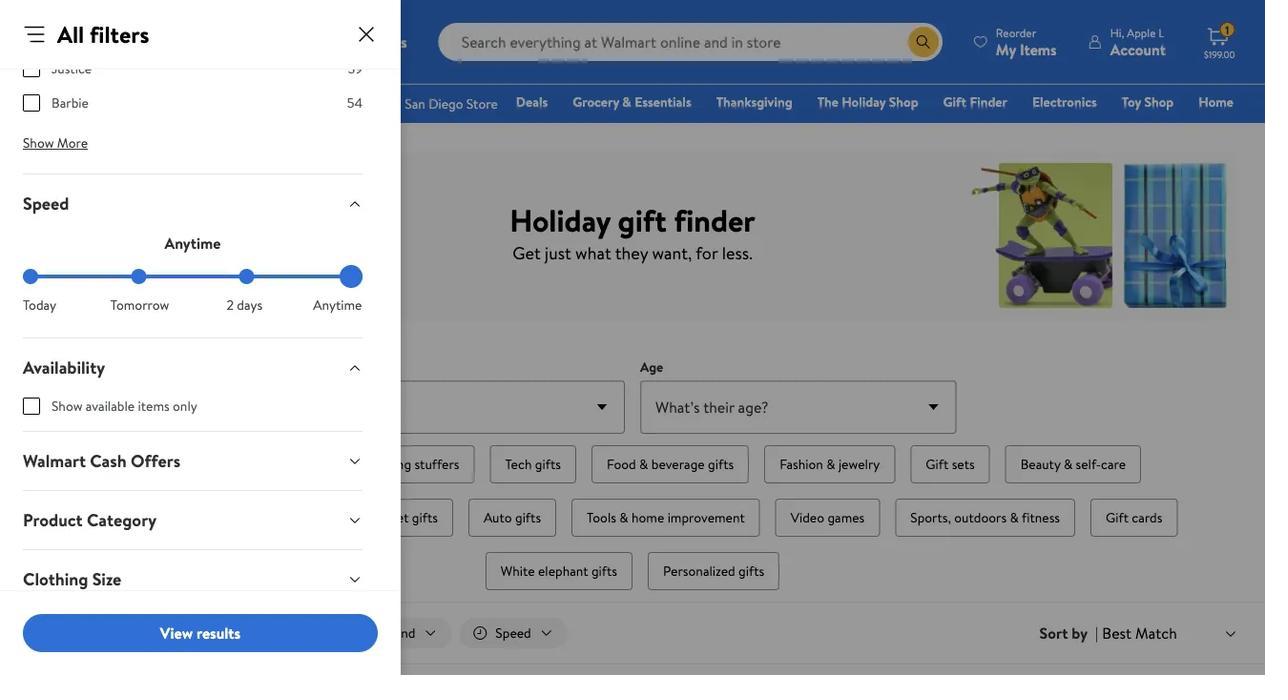 Task type: vqa. For each thing, say whether or not it's contained in the screenshot.
TECH
yes



Task type: describe. For each thing, give the bounding box(es) containing it.
gift cards list item
[[1087, 495, 1182, 541]]

clothing size
[[23, 568, 122, 592]]

show for show more
[[23, 134, 54, 152]]

walmart+ link
[[1169, 118, 1243, 139]]

Tomorrow radio
[[131, 269, 146, 284]]

sponsored
[[1171, 81, 1224, 97]]

fashion inside home fashion
[[945, 119, 990, 138]]

one debit
[[1088, 119, 1153, 138]]

beauty & self-care list item
[[1002, 442, 1146, 488]]

persona
[[309, 358, 355, 377]]

in-store
[[176, 624, 222, 643]]

self-
[[1076, 455, 1102, 474]]

white elephant gifts button
[[486, 553, 633, 591]]

gift sets button
[[911, 446, 991, 484]]

2 shop from the left
[[1145, 93, 1174, 111]]

home gifts button
[[87, 499, 182, 537]]

toy shop
[[1123, 93, 1174, 111]]

size
[[92, 568, 122, 592]]

product
[[23, 509, 83, 533]]

video
[[791, 509, 825, 527]]

& for grocery
[[623, 93, 632, 111]]

walmart
[[23, 450, 86, 474]]

tools & home improvement list item
[[568, 495, 764, 541]]

gifts for pet gifts
[[412, 509, 438, 527]]

auto gifts button
[[469, 499, 557, 537]]

gift finder
[[944, 93, 1008, 111]]

Today radio
[[23, 269, 38, 284]]

holiday inside holiday gift finder get just what they want, for less.
[[510, 199, 611, 241]]

gift cards button
[[1091, 499, 1178, 537]]

one debit link
[[1079, 118, 1161, 139]]

video games
[[791, 509, 865, 527]]

39
[[348, 59, 363, 78]]

food
[[607, 455, 637, 474]]

home gifts list item
[[84, 495, 186, 541]]

availability button
[[8, 339, 378, 397]]

sports, outdoors & fitness list item
[[892, 495, 1080, 541]]

tech gifts button
[[490, 446, 577, 484]]

beverage
[[652, 455, 705, 474]]

sort
[[1040, 623, 1069, 644]]

view
[[160, 623, 193, 644]]

elephant
[[538, 562, 589, 581]]

stocking
[[361, 455, 411, 474]]

white
[[501, 562, 535, 581]]

video games list item
[[772, 495, 884, 541]]

show for show available items only
[[52, 397, 83, 416]]

tech gifts list item
[[486, 442, 580, 488]]

walmart+
[[1177, 119, 1234, 138]]

the holiday shop
[[818, 93, 919, 111]]

sort by |
[[1040, 623, 1099, 644]]

tech
[[505, 455, 532, 474]]

essentials
[[635, 93, 692, 111]]

sports,
[[911, 509, 952, 527]]

toy
[[1123, 93, 1142, 111]]

all filters inside button
[[59, 624, 111, 643]]

fashion & jewelry
[[780, 455, 880, 474]]

gift sets list item
[[907, 442, 994, 488]]

auto
[[484, 509, 512, 527]]

thanksgiving
[[717, 93, 793, 111]]

category
[[87, 509, 157, 533]]

Search search field
[[439, 23, 943, 61]]

fashion & jewelry button
[[765, 446, 896, 484]]

view results button
[[23, 615, 378, 653]]

top picks button
[[124, 446, 207, 484]]

gifts for personalized gifts
[[739, 562, 765, 581]]

gifts for home gifts
[[141, 509, 167, 527]]

0 horizontal spatial registry
[[67, 28, 115, 46]]

gift ideas link
[[135, 28, 190, 46]]

stocking stuffers list item
[[342, 442, 479, 488]]

walmart image
[[31, 27, 155, 57]]

/
[[122, 28, 127, 46]]

sets
[[952, 455, 975, 474]]

gift cards
[[1106, 509, 1163, 527]]

0 vertical spatial anytime
[[165, 233, 221, 254]]

walmart cash offers button
[[8, 432, 378, 491]]

gift for gift sets
[[926, 455, 949, 474]]

want,
[[653, 241, 692, 265]]

none checkbox inside brand group
[[23, 60, 40, 77]]

sports, outdoors & fitness
[[911, 509, 1061, 527]]

none radio inside how fast do you want your order? option group
[[239, 269, 255, 284]]

anytime inside how fast do you want your order? option group
[[313, 296, 362, 315]]

view results
[[160, 623, 241, 644]]

2 days
[[227, 296, 263, 315]]

one
[[1088, 119, 1117, 138]]

deals link
[[508, 92, 557, 112]]

availability
[[23, 356, 105, 380]]

tech gifts
[[505, 455, 561, 474]]

gift finder link
[[935, 92, 1017, 112]]

available
[[86, 397, 135, 416]]

personalized gifts list item
[[644, 549, 784, 595]]

finder
[[970, 93, 1008, 111]]

personalized gifts button
[[648, 553, 780, 591]]

food & beverage gifts button
[[592, 446, 750, 484]]

cards
[[1133, 509, 1163, 527]]

Anytime radio
[[347, 269, 363, 284]]

top
[[139, 455, 160, 474]]

deals
[[516, 93, 548, 111]]

speed button
[[8, 175, 378, 233]]

ideas
[[161, 28, 190, 46]]

the
[[818, 93, 839, 111]]

1 horizontal spatial registry
[[1015, 119, 1063, 138]]



Task type: locate. For each thing, give the bounding box(es) containing it.
filters
[[90, 18, 149, 50], [77, 624, 111, 643]]

top picks list item
[[120, 442, 211, 488]]

gifts & registry link
[[23, 28, 115, 46]]

pet gifts button
[[374, 499, 453, 537]]

all filters dialog
[[0, 0, 401, 676]]

food & beverage gifts
[[607, 455, 734, 474]]

holiday gift finder get just what they want, for less.
[[510, 199, 756, 265]]

& for food
[[640, 455, 649, 474]]

gift left cards
[[1106, 509, 1129, 527]]

None radio
[[239, 269, 255, 284]]

& right "tools"
[[620, 509, 629, 527]]

& inside fashion & jewelry button
[[827, 455, 836, 474]]

& inside beauty & self-care button
[[1064, 455, 1073, 474]]

0 horizontal spatial fashion
[[780, 455, 824, 474]]

anytime up how fast do you want your order? option group
[[165, 233, 221, 254]]

product category button
[[8, 492, 378, 550]]

registry
[[67, 28, 115, 46], [1015, 119, 1063, 138]]

gifts inside "button"
[[535, 455, 561, 474]]

gift left sets
[[926, 455, 949, 474]]

cash
[[90, 450, 127, 474]]

0 vertical spatial registry
[[67, 28, 115, 46]]

& left fitness at the bottom
[[1011, 509, 1019, 527]]

close panel image
[[355, 23, 378, 46]]

brand group
[[23, 0, 363, 128]]

finder
[[674, 199, 756, 241]]

all inside button
[[59, 624, 74, 643]]

gift inside gift sets button
[[926, 455, 949, 474]]

home inside "home gifts" button
[[103, 509, 138, 527]]

all filters
[[57, 18, 149, 50], [59, 624, 111, 643]]

Walmart Site-Wide search field
[[439, 23, 943, 61]]

gift right the /
[[135, 28, 158, 46]]

fitness
[[1022, 509, 1061, 527]]

grocery
[[573, 93, 620, 111]]

how fast do you want your order? option group
[[23, 269, 363, 315]]

filters inside button
[[77, 624, 111, 643]]

home gifts
[[103, 509, 167, 527]]

they
[[616, 241, 648, 265]]

home inside home fashion
[[1199, 93, 1234, 111]]

gifts for tech gifts
[[535, 455, 561, 474]]

gift inside gift finder link
[[944, 93, 967, 111]]

1 vertical spatial registry
[[1015, 119, 1063, 138]]

in-
[[176, 624, 192, 643]]

home for home fashion
[[1199, 93, 1234, 111]]

home
[[632, 509, 665, 527]]

home fashion
[[945, 93, 1234, 138]]

justice
[[52, 59, 92, 78]]

0 horizontal spatial holiday
[[510, 199, 611, 241]]

None checkbox
[[23, 60, 40, 77]]

home for home gifts
[[103, 509, 138, 527]]

today
[[23, 296, 56, 315]]

1 vertical spatial fashion
[[780, 455, 824, 474]]

gifts for auto gifts
[[515, 509, 541, 527]]

auto gifts
[[484, 509, 541, 527]]

fashion up video on the bottom right of the page
[[780, 455, 824, 474]]

& inside tools & home improvement button
[[620, 509, 629, 527]]

None checkbox
[[23, 95, 40, 112]]

pet
[[389, 509, 409, 527]]

gift inside gift cards button
[[1106, 509, 1129, 527]]

grocery & essentials
[[573, 93, 692, 111]]

get
[[513, 241, 541, 265]]

clothing
[[23, 568, 88, 592]]

show more
[[23, 134, 88, 152]]

filters inside dialog
[[90, 18, 149, 50]]

1 horizontal spatial home
[[1199, 93, 1234, 111]]

show inside button
[[23, 134, 54, 152]]

list item
[[194, 495, 363, 541]]

$199.00
[[1205, 48, 1236, 61]]

1 vertical spatial all filters
[[59, 624, 111, 643]]

home link
[[1191, 92, 1243, 112]]

gifts
[[23, 28, 51, 46]]

0 horizontal spatial home
[[103, 509, 138, 527]]

0 vertical spatial show
[[23, 134, 54, 152]]

personalized gifts
[[664, 562, 765, 581]]

0 vertical spatial fashion
[[945, 119, 990, 138]]

pet gifts
[[389, 509, 438, 527]]

show more button
[[8, 128, 103, 158]]

show left more
[[23, 134, 54, 152]]

gifts
[[535, 455, 561, 474], [708, 455, 734, 474], [141, 509, 167, 527], [412, 509, 438, 527], [515, 509, 541, 527], [592, 562, 618, 581], [739, 562, 765, 581]]

54
[[347, 94, 363, 112]]

& right food in the bottom of the page
[[640, 455, 649, 474]]

registry down electronics link
[[1015, 119, 1063, 138]]

tools & home improvement button
[[572, 499, 761, 537]]

anytime
[[165, 233, 221, 254], [313, 296, 362, 315]]

all down clothing size
[[59, 624, 74, 643]]

all filters up justice
[[57, 18, 149, 50]]

gift for gift finder
[[944, 93, 967, 111]]

group containing top picks
[[69, 442, 1197, 595]]

clothing size button
[[8, 551, 378, 609]]

fashion
[[945, 119, 990, 138], [780, 455, 824, 474]]

video games button
[[776, 499, 880, 537]]

& for tools
[[620, 509, 629, 527]]

thanksgiving link
[[708, 92, 802, 112]]

1 vertical spatial home
[[103, 509, 138, 527]]

show available items only
[[52, 397, 197, 416]]

1 horizontal spatial fashion
[[945, 119, 990, 138]]

improvement
[[668, 509, 745, 527]]

holiday gift finder image
[[27, 151, 1239, 321]]

0 horizontal spatial shop
[[890, 93, 919, 111]]

all inside dialog
[[57, 18, 84, 50]]

gifts inside button
[[592, 562, 618, 581]]

1 horizontal spatial shop
[[1145, 93, 1174, 111]]

fashion inside fashion & jewelry button
[[780, 455, 824, 474]]

shop
[[890, 93, 919, 111], [1145, 93, 1174, 111]]

1 vertical spatial anytime
[[313, 296, 362, 315]]

sort and filter section element
[[0, 603, 1266, 665]]

registry link
[[1006, 118, 1072, 139]]

all right gifts
[[57, 18, 84, 50]]

shop right toy on the right of page
[[1145, 93, 1174, 111]]

0 vertical spatial all filters
[[57, 18, 149, 50]]

by
[[1072, 623, 1088, 644]]

|
[[1096, 623, 1099, 644]]

white elephant gifts list item
[[482, 549, 637, 595]]

age
[[641, 358, 664, 377]]

& left self-
[[1064, 455, 1073, 474]]

all
[[57, 18, 84, 50], [59, 624, 74, 643]]

top picks
[[139, 455, 192, 474]]

anytime down anytime option
[[313, 296, 362, 315]]

stuffers
[[415, 455, 460, 474]]

jewelry
[[839, 455, 880, 474]]

gift for gift cards
[[1106, 509, 1129, 527]]

auto gifts list item
[[465, 495, 560, 541]]

gift up fashion link
[[944, 93, 967, 111]]

&
[[54, 28, 63, 46], [623, 93, 632, 111], [640, 455, 649, 474], [827, 455, 836, 474], [1064, 455, 1073, 474], [620, 509, 629, 527], [1011, 509, 1019, 527]]

fashion down gift finder link
[[945, 119, 990, 138]]

pet gifts list item
[[370, 495, 457, 541]]

2
[[227, 296, 234, 315]]

1 horizontal spatial anytime
[[313, 296, 362, 315]]

Show available items only checkbox
[[23, 398, 40, 415]]

1 shop from the left
[[890, 93, 919, 111]]

1 vertical spatial show
[[52, 397, 83, 416]]

& left jewelry
[[827, 455, 836, 474]]

show right show available items only checkbox
[[52, 397, 83, 416]]

0 vertical spatial holiday
[[842, 93, 886, 111]]

more
[[57, 134, 88, 152]]

electronics link
[[1024, 92, 1106, 112]]

all filters button
[[23, 619, 132, 649]]

walmart cash offers
[[23, 450, 181, 474]]

& inside sports, outdoors & fitness button
[[1011, 509, 1019, 527]]

& right gifts
[[54, 28, 63, 46]]

personalized
[[664, 562, 736, 581]]

fashion & jewelry list item
[[761, 442, 900, 488]]

0 vertical spatial filters
[[90, 18, 149, 50]]

only
[[173, 397, 197, 416]]

1 vertical spatial holiday
[[510, 199, 611, 241]]

all filters inside dialog
[[57, 18, 149, 50]]

all filters down clothing size
[[59, 624, 111, 643]]

grocery & essentials link
[[564, 92, 700, 112]]

toy shop link
[[1114, 92, 1183, 112]]

group
[[69, 442, 1197, 595]]

electronics
[[1033, 93, 1098, 111]]

& inside grocery & essentials link
[[623, 93, 632, 111]]

beauty & self-care button
[[1006, 446, 1142, 484]]

shop left gift finder link
[[890, 93, 919, 111]]

just
[[545, 241, 572, 265]]

food & beverage gifts list item
[[588, 442, 753, 488]]

& inside food & beverage gifts button
[[640, 455, 649, 474]]

& for gifts
[[54, 28, 63, 46]]

& for fashion
[[827, 455, 836, 474]]

for
[[696, 241, 718, 265]]

0 vertical spatial all
[[57, 18, 84, 50]]

stocking stuffers button
[[346, 446, 475, 484]]

1 vertical spatial filters
[[77, 624, 111, 643]]

gift sets
[[926, 455, 975, 474]]

offers
[[131, 450, 181, 474]]

none range field inside all filters dialog
[[23, 275, 363, 279]]

items
[[138, 397, 170, 416]]

None range field
[[23, 275, 363, 279]]

& for beauty
[[1064, 455, 1073, 474]]

1 vertical spatial all
[[59, 624, 74, 643]]

& right the grocery on the top left of the page
[[623, 93, 632, 111]]

0 vertical spatial home
[[1199, 93, 1234, 111]]

1 horizontal spatial holiday
[[842, 93, 886, 111]]

tools & home improvement
[[587, 509, 745, 527]]

what
[[576, 241, 612, 265]]

barbie
[[52, 94, 89, 112]]

fashion link
[[937, 118, 998, 139]]

0 horizontal spatial anytime
[[165, 233, 221, 254]]

none checkbox inside brand group
[[23, 95, 40, 112]]

gifts & registry / gift ideas
[[23, 28, 190, 46]]

registry left the /
[[67, 28, 115, 46]]



